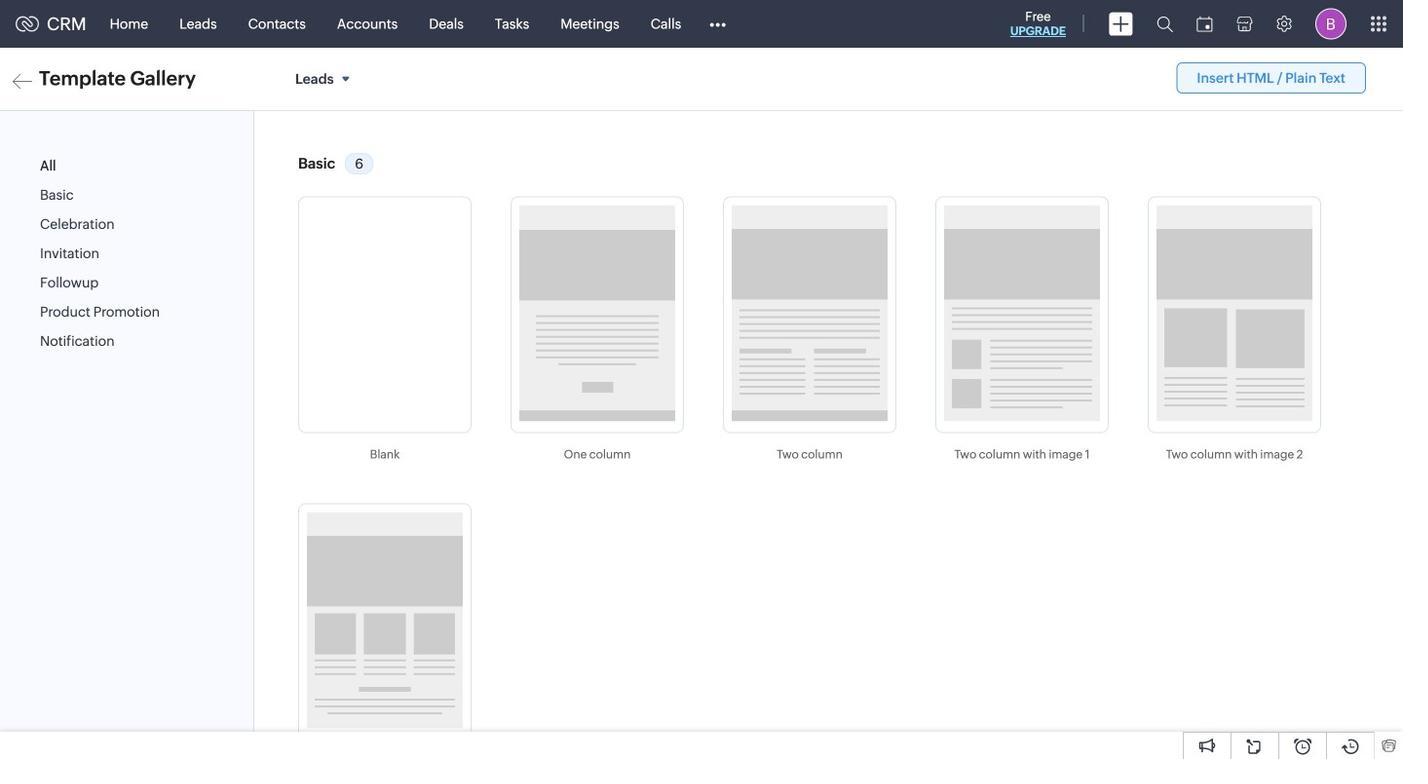 Task type: locate. For each thing, give the bounding box(es) containing it.
None field
[[288, 62, 364, 96]]

create menu image
[[1110, 12, 1134, 36]]

profile image
[[1316, 8, 1347, 39]]

profile element
[[1305, 0, 1359, 47]]

search element
[[1146, 0, 1186, 48]]

calendar image
[[1197, 16, 1214, 32]]

not loaded image
[[307, 205, 463, 422], [520, 205, 676, 422], [732, 205, 888, 422], [945, 205, 1101, 422], [1157, 205, 1313, 422], [307, 513, 463, 729]]



Task type: describe. For each thing, give the bounding box(es) containing it.
Other Modules field
[[697, 8, 739, 39]]

logo image
[[16, 16, 39, 32]]

search image
[[1157, 16, 1174, 32]]

create menu element
[[1098, 0, 1146, 47]]



Task type: vqa. For each thing, say whether or not it's contained in the screenshot.
PROFILE ICON
yes



